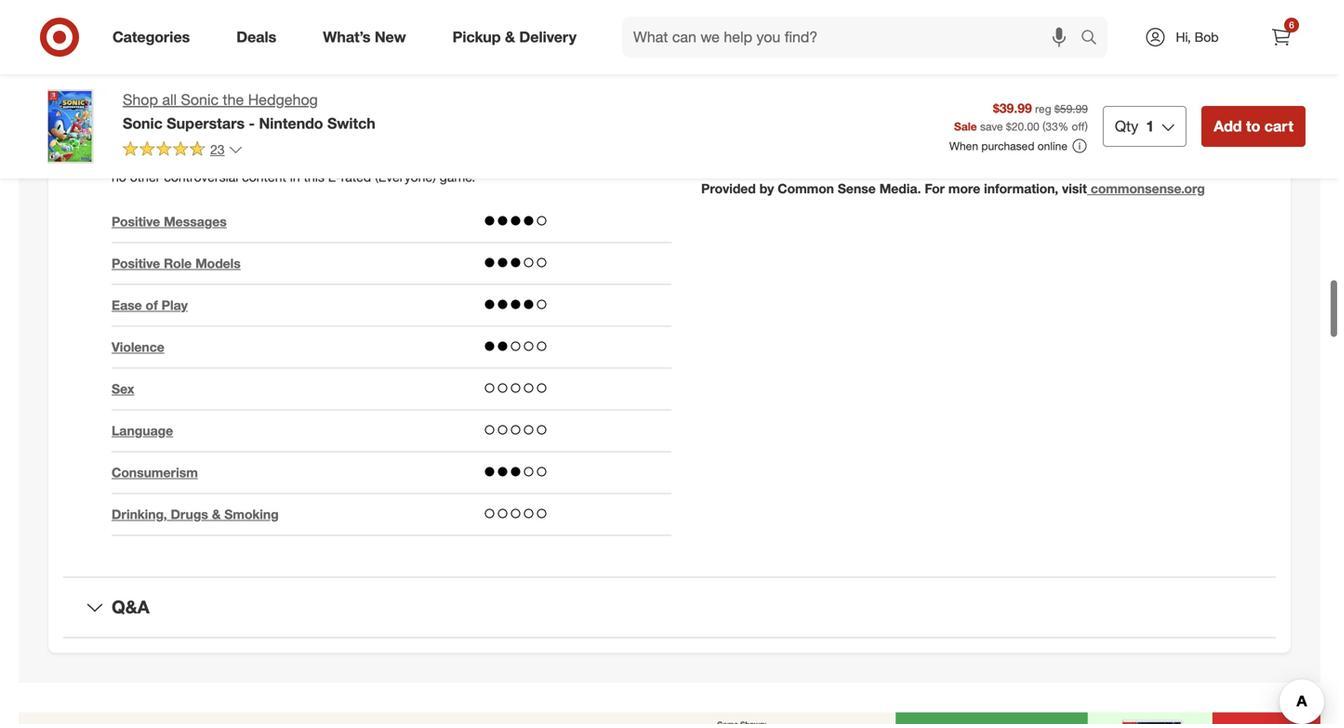 Task type: describe. For each thing, give the bounding box(es) containing it.
pickup & delivery
[[453, 28, 577, 46]]

33
[[1046, 119, 1058, 133]]

by
[[760, 180, 774, 197]]

teamwork
[[922, 143, 980, 159]]

switch,
[[112, 113, 154, 129]]

for inside 'sega's sonic the hedgehog series can be hit or miss. should there be more quality control for more consistency, or is it up to the gamer to read reviews prior to purchase? while sonic superstars doesn't contain any controversial content, parents concerned about other titles should visit common sense media to be informed about the media they're allowing their kids to access. teamwork is represented through the fact that you can play with others in this game and sonic and his friends are working toward the same goal. how do games like this help you work together with others? why is teamwork an important character strength?'
[[720, 24, 736, 40]]

can down the "fighters."
[[544, 150, 565, 167]]

consumerism
[[112, 465, 198, 481]]

and down a
[[386, 113, 408, 129]]

search button
[[1073, 17, 1117, 61]]

enemies
[[329, 150, 379, 167]]

0 vertical spatial this
[[1151, 106, 1172, 122]]

for inside what parents need to know parents need to know sega's sonic superstars – a fast-paced side-scroller for nintendo switch, xbox one, xbox series s/x, ps4, ps5, and windows pc – features some mild fantasy violence as you can jump on or smash into enemy characters and boss fighters. there's no graphic violence or blood. destroyed enemies produce coin-like rings you can pick up. there's no other controversial content in this e-rated (everyone) game.
[[554, 94, 570, 111]]

1 vertical spatial sense
[[838, 180, 876, 197]]

do
[[1080, 124, 1095, 141]]

provided by common sense media. for more information, visit commonsense.org
[[701, 180, 1205, 197]]

concerned
[[1155, 46, 1217, 63]]

what's new link
[[307, 17, 429, 58]]

enemy
[[364, 132, 403, 148]]

and up together
[[757, 124, 779, 141]]

the left media
[[1119, 65, 1137, 81]]

0 horizontal spatial about
[[1081, 65, 1115, 81]]

add to cart button
[[1202, 106, 1306, 147]]

drinking, drugs & smoking button
[[112, 506, 279, 524]]

1
[[1146, 117, 1155, 135]]

while
[[720, 46, 752, 63]]

0 horizontal spatial be
[[950, 5, 965, 22]]

what's
[[323, 28, 371, 46]]

deals link
[[221, 17, 300, 58]]

to left read at right
[[983, 24, 995, 40]]

help
[[1189, 124, 1214, 141]]

what
[[112, 65, 155, 86]]

to right kids
[[828, 84, 839, 100]]

media.
[[880, 180, 921, 197]]

image of sonic superstars - nintendo switch image
[[33, 89, 108, 164]]

0 vertical spatial violence
[[112, 132, 160, 148]]

add to cart
[[1214, 117, 1294, 135]]

sonic up one,
[[181, 91, 219, 109]]

work
[[720, 143, 748, 159]]

& inside button
[[212, 506, 221, 523]]

jump
[[230, 132, 259, 148]]

positive messages
[[112, 214, 227, 230]]

qty 1
[[1115, 117, 1155, 135]]

media
[[952, 65, 988, 81]]

destroyed
[[266, 150, 326, 167]]

role
[[164, 255, 192, 272]]

all
[[162, 91, 177, 109]]

new
[[375, 28, 406, 46]]

how
[[1050, 124, 1076, 141]]

sonic up work
[[720, 124, 753, 141]]

1 vertical spatial visit
[[1062, 180, 1087, 197]]

positive messages button
[[112, 213, 227, 231]]

should
[[1036, 5, 1077, 22]]

$
[[1006, 119, 1012, 133]]

you up same
[[992, 106, 1013, 122]]

thrills,
[[297, 30, 335, 46]]

1 horizontal spatial with
[[1069, 106, 1093, 122]]

pick
[[569, 150, 593, 167]]

advertisement region
[[19, 713, 1321, 725]]

sonic inside what parents need to know parents need to know sega's sonic superstars – a fast-paced side-scroller for nintendo switch, xbox one, xbox series s/x, ps4, ps5, and windows pc – features some mild fantasy violence as you can jump on or smash into enemy characters and boss fighters. there's no graphic violence or blood. destroyed enemies produce coin-like rings you can pick up. there's no other controversial content in this e-rated (everyone) game.
[[286, 94, 319, 111]]

%
[[1058, 119, 1069, 133]]

media
[[1141, 65, 1177, 81]]

1 vertical spatial know
[[208, 94, 239, 111]]

nintendo inside what parents need to know parents need to know sega's sonic superstars – a fast-paced side-scroller for nintendo switch, xbox one, xbox series s/x, ps4, ps5, and windows pc – features some mild fantasy violence as you can jump on or smash into enemy characters and boss fighters. there's no graphic violence or blood. destroyed enemies produce coin-like rings you can pick up. there's no other controversial content in this e-rated (everyone) game.
[[573, 94, 627, 111]]

superstars inside what parents need to know parents need to know sega's sonic superstars – a fast-paced side-scroller for nintendo switch, xbox one, xbox series s/x, ps4, ps5, and windows pc – features some mild fantasy violence as you can jump on or smash into enemy characters and boss fighters. there's no graphic violence or blood. destroyed enemies produce coin-like rings you can pick up. there's no other controversial content in this e-rated (everyone) game.
[[323, 94, 386, 111]]

some inside what parents need to know parents need to know sega's sonic superstars – a fast-paced side-scroller for nintendo switch, xbox one, xbox series s/x, ps4, ps5, and windows pc – features some mild fantasy violence as you can jump on or smash into enemy characters and boss fighters. there's no graphic violence or blood. destroyed enemies produce coin-like rings you can pick up. there's no other controversial content in this e-rated (everyone) game.
[[552, 113, 584, 129]]

can up gamer
[[925, 5, 947, 22]]

smoking
[[224, 506, 279, 523]]

or left blood.
[[211, 150, 223, 167]]

characters
[[407, 132, 468, 148]]

produce
[[382, 150, 431, 167]]

in inside what parents need to know parents need to know sega's sonic superstars – a fast-paced side-scroller for nintendo switch, xbox one, xbox series s/x, ps4, ps5, and windows pc – features some mild fantasy violence as you can jump on or smash into enemy characters and boss fighters. there's no graphic violence or blood. destroyed enemies produce coin-like rings you can pick up. there's no other controversial content in this e-rated (everyone) game.
[[290, 169, 300, 185]]

when purchased online
[[950, 139, 1068, 153]]

ease of play button
[[112, 296, 188, 315]]

qty
[[1115, 117, 1139, 135]]

parents
[[112, 94, 156, 111]]

play
[[1042, 106, 1066, 122]]

s/x,
[[296, 113, 320, 129]]

1 horizontal spatial need
[[229, 65, 271, 86]]

language
[[112, 423, 173, 439]]

language button
[[112, 422, 173, 440]]

or right hit
[[987, 5, 999, 22]]

0 vertical spatial there's
[[580, 132, 623, 148]]

deals
[[236, 28, 276, 46]]

1 vertical spatial more
[[739, 24, 769, 40]]

family-friendly game delivers thrills, but some spills, too.
[[112, 30, 462, 46]]

q&a button
[[63, 578, 1276, 637]]

and up 'help'
[[1212, 106, 1234, 122]]

play
[[162, 297, 188, 314]]

kids
[[800, 84, 824, 100]]

pickup
[[453, 28, 501, 46]]

goal.
[[1018, 124, 1046, 141]]

windows
[[412, 113, 465, 129]]

control
[[1208, 5, 1249, 22]]

q&a
[[112, 597, 150, 618]]

through
[[870, 106, 915, 122]]

parents inside what parents need to know parents need to know sega's sonic superstars – a fast-paced side-scroller for nintendo switch, xbox one, xbox series s/x, ps4, ps5, and windows pc – features some mild fantasy violence as you can jump on or smash into enemy characters and boss fighters. there's no graphic violence or blood. destroyed enemies produce coin-like rings you can pick up. there's no other controversial content in this e-rated (everyone) game.
[[160, 65, 224, 86]]

save
[[980, 119, 1003, 133]]

it
[[876, 24, 883, 40]]

2 xbox from the left
[[222, 113, 252, 129]]

bob
[[1195, 29, 1219, 45]]

working
[[868, 124, 914, 141]]

and down pc
[[472, 132, 494, 148]]

mild
[[588, 113, 612, 129]]

a
[[401, 94, 408, 111]]

superstars inside shop all sonic the hedgehog sonic superstars - nintendo switch
[[167, 114, 245, 132]]

ease of play
[[112, 297, 188, 314]]

quality
[[1166, 5, 1205, 22]]

purchase?
[[1122, 24, 1183, 40]]

2 vertical spatial more
[[949, 180, 981, 197]]

hedgehog inside shop all sonic the hedgehog sonic superstars - nintendo switch
[[248, 91, 318, 109]]

sex
[[112, 381, 134, 397]]

game inside 'sega's sonic the hedgehog series can be hit or miss. should there be more quality control for more consistency, or is it up to the gamer to read reviews prior to purchase? while sonic superstars doesn't contain any controversial content, parents concerned about other titles should visit common sense media to be informed about the media they're allowing their kids to access. teamwork is represented through the fact that you can play with others in this game and sonic and his friends are working toward the same goal. how do games like this help you work together with others? why is teamwork an important character strength?'
[[1176, 106, 1208, 122]]

you down 'boss'
[[520, 150, 541, 167]]

of
[[146, 297, 158, 314]]

this inside what parents need to know parents need to know sega's sonic superstars – a fast-paced side-scroller for nintendo switch, xbox one, xbox series s/x, ps4, ps5, and windows pc – features some mild fantasy violence as you can jump on or smash into enemy characters and boss fighters. there's no graphic violence or blood. destroyed enemies produce coin-like rings you can pick up. there's no other controversial content in this e-rated (everyone) game.
[[304, 169, 325, 185]]

games
[[1099, 124, 1138, 141]]

content,
[[1056, 46, 1103, 63]]

information,
[[984, 180, 1059, 197]]

1 horizontal spatial &
[[505, 28, 515, 46]]

hi,
[[1176, 29, 1191, 45]]

smash
[[297, 132, 335, 148]]

search
[[1073, 30, 1117, 48]]

drinking, drugs & smoking
[[112, 506, 279, 523]]

you right 'help'
[[1217, 124, 1238, 141]]

1 xbox from the left
[[158, 113, 188, 129]]

1 horizontal spatial is
[[863, 24, 873, 40]]

1 vertical spatial common
[[778, 180, 834, 197]]

1 vertical spatial this
[[1164, 124, 1185, 141]]

$39.99
[[993, 100, 1032, 116]]

0 horizontal spatial no
[[112, 169, 126, 185]]

sale
[[954, 119, 977, 133]]

drinking,
[[112, 506, 167, 523]]

to right media
[[992, 65, 1003, 81]]



Task type: vqa. For each thing, say whether or not it's contained in the screenshot.
ALL
yes



Task type: locate. For each thing, give the bounding box(es) containing it.
sega's up the series
[[243, 94, 282, 111]]

his
[[782, 124, 799, 141]]

0 horizontal spatial other
[[130, 169, 160, 185]]

1 vertical spatial &
[[212, 506, 221, 523]]

there's down mild
[[580, 132, 623, 148]]

1 vertical spatial some
[[552, 113, 584, 129]]

the up the contain
[[920, 24, 939, 40]]

visit down character
[[1062, 180, 1087, 197]]

this right qty
[[1151, 106, 1172, 122]]

boss
[[497, 132, 526, 148]]

messages
[[164, 214, 227, 230]]

for right scroller
[[554, 94, 570, 111]]

superstars up should
[[792, 46, 856, 63]]

sonic up s/x,
[[286, 94, 319, 111]]

to down family-friendly game delivers thrills, but some spills, too.
[[276, 65, 293, 86]]

1 horizontal spatial common
[[854, 65, 908, 81]]

1 vertical spatial there's
[[618, 150, 661, 167]]

is up 'his'
[[783, 106, 792, 122]]

to right prior
[[1106, 24, 1118, 40]]

2 horizontal spatial be
[[1114, 5, 1129, 22]]

0 vertical spatial common
[[854, 65, 908, 81]]

more up while
[[739, 24, 769, 40]]

the inside shop all sonic the hedgehog sonic superstars - nintendo switch
[[223, 91, 244, 109]]

what's new
[[323, 28, 406, 46]]

0 horizontal spatial &
[[212, 506, 221, 523]]

ease
[[112, 297, 142, 314]]

0 vertical spatial no
[[626, 132, 641, 148]]

1 horizontal spatial xbox
[[222, 113, 252, 129]]

1 vertical spatial nintendo
[[259, 114, 323, 132]]

to right add
[[1246, 117, 1261, 135]]

violence up graphic
[[112, 132, 160, 148]]

for
[[720, 24, 736, 40], [554, 94, 570, 111]]

on
[[263, 132, 278, 148]]

0 vertical spatial game
[[207, 30, 241, 46]]

violence
[[112, 132, 160, 148], [159, 150, 207, 167]]

0 horizontal spatial hedgehog
[[248, 91, 318, 109]]

read
[[999, 24, 1025, 40]]

up.
[[597, 150, 615, 167]]

delivers
[[245, 30, 293, 46]]

superstars inside 'sega's sonic the hedgehog series can be hit or miss. should there be more quality control for more consistency, or is it up to the gamer to read reviews prior to purchase? while sonic superstars doesn't contain any controversial content, parents concerned about other titles should visit common sense media to be informed about the media they're allowing their kids to access. teamwork is represented through the fact that you can play with others in this game and sonic and his friends are working toward the same goal. how do games like this help you work together with others? why is teamwork an important character strength?'
[[792, 46, 856, 63]]

game right friendly
[[207, 30, 241, 46]]

superstars up the 'switch'
[[323, 94, 386, 111]]

1 positive from the top
[[112, 214, 160, 230]]

20.00
[[1012, 119, 1040, 133]]

0 vertical spatial superstars
[[792, 46, 856, 63]]

1 vertical spatial violence
[[159, 150, 207, 167]]

0 vertical spatial other
[[720, 65, 750, 81]]

in inside 'sega's sonic the hedgehog series can be hit or miss. should there be more quality control for more consistency, or is it up to the gamer to read reviews prior to purchase? while sonic superstars doesn't contain any controversial content, parents concerned about other titles should visit common sense media to be informed about the media they're allowing their kids to access. teamwork is represented through the fact that you can play with others in this game and sonic and his friends are working toward the same goal. how do games like this help you work together with others? why is teamwork an important character strength?'
[[1138, 106, 1148, 122]]

the up toward
[[918, 106, 937, 122]]

family-
[[112, 30, 157, 46]]

others
[[1097, 106, 1134, 122]]

1 horizontal spatial about
[[1221, 46, 1255, 63]]

fighters.
[[529, 132, 576, 148]]

be left hit
[[950, 5, 965, 22]]

scroller
[[508, 94, 551, 111]]

informed
[[1026, 65, 1078, 81]]

1 vertical spatial parents
[[160, 65, 224, 86]]

common inside 'sega's sonic the hedgehog series can be hit or miss. should there be more quality control for more consistency, or is it up to the gamer to read reviews prior to purchase? while sonic superstars doesn't contain any controversial content, parents concerned about other titles should visit common sense media to be informed about the media they're allowing their kids to access. teamwork is represented through the fact that you can play with others in this game and sonic and his friends are working toward the same goal. how do games like this help you work together with others? why is teamwork an important character strength?'
[[854, 65, 908, 81]]

visit up 'access.'
[[828, 65, 851, 81]]

sega's up while
[[720, 5, 760, 22]]

2 positive from the top
[[112, 255, 160, 272]]

other inside 'sega's sonic the hedgehog series can be hit or miss. should there be more quality control for more consistency, or is it up to the gamer to read reviews prior to purchase? while sonic superstars doesn't contain any controversial content, parents concerned about other titles should visit common sense media to be informed about the media they're allowing their kids to access. teamwork is represented through the fact that you can play with others in this game and sonic and his friends are working toward the same goal. how do games like this help you work together with others? why is teamwork an important character strength?'
[[720, 65, 750, 81]]

visit
[[828, 65, 851, 81], [1062, 180, 1087, 197]]

and
[[1212, 106, 1234, 122], [386, 113, 408, 129], [757, 124, 779, 141], [472, 132, 494, 148]]

1 horizontal spatial –
[[490, 113, 498, 129]]

1 horizontal spatial for
[[720, 24, 736, 40]]

doesn't
[[860, 46, 903, 63]]

0 horizontal spatial superstars
[[167, 114, 245, 132]]

superstars up "23"
[[167, 114, 245, 132]]

titles
[[754, 65, 782, 81]]

reg
[[1035, 102, 1052, 116]]

be up $39.99
[[1007, 65, 1022, 81]]

to right up
[[905, 24, 917, 40]]

other down while
[[720, 65, 750, 81]]

1 horizontal spatial controversial
[[978, 46, 1052, 63]]

0 vertical spatial need
[[229, 65, 271, 86]]

need up shop all sonic the hedgehog sonic superstars - nintendo switch
[[229, 65, 271, 86]]

controversial inside 'sega's sonic the hedgehog series can be hit or miss. should there be more quality control for more consistency, or is it up to the gamer to read reviews prior to purchase? while sonic superstars doesn't contain any controversial content, parents concerned about other titles should visit common sense media to be informed about the media they're allowing their kids to access. teamwork is represented through the fact that you can play with others in this game and sonic and his friends are working toward the same goal. how do games like this help you work together with others? why is teamwork an important character strength?'
[[978, 46, 1052, 63]]

1 vertical spatial like
[[464, 150, 484, 167]]

more right for on the top of the page
[[949, 180, 981, 197]]

can
[[925, 5, 947, 22], [1017, 106, 1038, 122], [205, 132, 227, 148], [544, 150, 565, 167]]

sense inside 'sega's sonic the hedgehog series can be hit or miss. should there be more quality control for more consistency, or is it up to the gamer to read reviews prior to purchase? while sonic superstars doesn't contain any controversial content, parents concerned about other titles should visit common sense media to be informed about the media they're allowing their kids to access. teamwork is represented through the fact that you can play with others in this game and sonic and his friends are working toward the same goal. how do games like this help you work together with others? why is teamwork an important character strength?'
[[912, 65, 949, 81]]

game
[[207, 30, 241, 46], [1176, 106, 1208, 122]]

0 horizontal spatial with
[[805, 143, 829, 159]]

violence down the as
[[159, 150, 207, 167]]

(
[[1043, 119, 1046, 133]]

toward
[[918, 124, 957, 141]]

0 horizontal spatial xbox
[[158, 113, 188, 129]]

1 vertical spatial is
[[783, 106, 792, 122]]

0 horizontal spatial more
[[739, 24, 769, 40]]

–
[[390, 94, 398, 111], [490, 113, 498, 129]]

purchased
[[982, 139, 1035, 153]]

0 vertical spatial sega's
[[720, 5, 760, 22]]

0 vertical spatial parents
[[1107, 46, 1151, 63]]

0 horizontal spatial game
[[207, 30, 241, 46]]

for up while
[[720, 24, 736, 40]]

2 horizontal spatial superstars
[[792, 46, 856, 63]]

0 vertical spatial is
[[863, 24, 873, 40]]

this right 1
[[1164, 124, 1185, 141]]

contain
[[907, 46, 950, 63]]

other down graphic
[[130, 169, 160, 185]]

reviews
[[1028, 24, 1072, 40]]

2 vertical spatial this
[[304, 169, 325, 185]]

any
[[954, 46, 974, 63]]

with
[[1069, 106, 1093, 122], [805, 143, 829, 159]]

1 vertical spatial hedgehog
[[248, 91, 318, 109]]

same
[[983, 124, 1015, 141]]

this
[[1151, 106, 1172, 122], [1164, 124, 1185, 141], [304, 169, 325, 185]]

more
[[1133, 5, 1163, 22], [739, 24, 769, 40], [949, 180, 981, 197]]

sonic up consistency,
[[763, 5, 796, 22]]

1 vertical spatial superstars
[[323, 94, 386, 111]]

like up "strength?"
[[1141, 124, 1161, 141]]

visit inside 'sega's sonic the hedgehog series can be hit or miss. should there be more quality control for more consistency, or is it up to the gamer to read reviews prior to purchase? while sonic superstars doesn't contain any controversial content, parents concerned about other titles should visit common sense media to be informed about the media they're allowing their kids to access. teamwork is represented through the fact that you can play with others in this game and sonic and his friends are working toward the same goal. how do games like this help you work together with others? why is teamwork an important character strength?'
[[828, 65, 851, 81]]

friends
[[802, 124, 843, 141]]

coin-
[[435, 150, 464, 167]]

0 vertical spatial with
[[1069, 106, 1093, 122]]

23 link
[[123, 140, 243, 162]]

know down thrills,
[[297, 65, 343, 86]]

2 horizontal spatial is
[[909, 143, 919, 159]]

xbox up the as
[[158, 113, 188, 129]]

positive up positive role models
[[112, 214, 160, 230]]

hit
[[969, 5, 983, 22]]

there
[[1080, 5, 1110, 22]]

– left a
[[390, 94, 398, 111]]

6
[[1289, 19, 1295, 31]]

positive left the role
[[112, 255, 160, 272]]

consistency,
[[773, 24, 844, 40]]

like inside 'sega's sonic the hedgehog series can be hit or miss. should there be more quality control for more consistency, or is it up to the gamer to read reviews prior to purchase? while sonic superstars doesn't contain any controversial content, parents concerned about other titles should visit common sense media to be informed about the media they're allowing their kids to access. teamwork is represented through the fact that you can play with others in this game and sonic and his friends are working toward the same goal. how do games like this help you work together with others? why is teamwork an important character strength?'
[[1141, 124, 1161, 141]]

0 vertical spatial in
[[1138, 106, 1148, 122]]

0 horizontal spatial nintendo
[[259, 114, 323, 132]]

is left "it"
[[863, 24, 873, 40]]

controversial inside what parents need to know parents need to know sega's sonic superstars – a fast-paced side-scroller for nintendo switch, xbox one, xbox series s/x, ps4, ps5, and windows pc – features some mild fantasy violence as you can jump on or smash into enemy characters and boss fighters. there's no graphic violence or blood. destroyed enemies produce coin-like rings you can pick up. there's no other controversial content in this e-rated (everyone) game.
[[164, 169, 238, 185]]

is right why
[[909, 143, 919, 159]]

series
[[887, 5, 922, 22]]

ps4,
[[323, 113, 351, 129]]

the up consistency,
[[800, 5, 819, 22]]

1 horizontal spatial know
[[297, 65, 343, 86]]

can up goal. in the top of the page
[[1017, 106, 1038, 122]]

ps5,
[[355, 113, 382, 129]]

hedgehog up the series
[[248, 91, 318, 109]]

off
[[1072, 119, 1085, 133]]

know up one,
[[208, 94, 239, 111]]

no down the fantasy
[[626, 132, 641, 148]]

controversial down read at right
[[978, 46, 1052, 63]]

1 vertical spatial controversial
[[164, 169, 238, 185]]

shop all sonic the hedgehog sonic superstars - nintendo switch
[[123, 91, 376, 132]]

1 vertical spatial with
[[805, 143, 829, 159]]

0 vertical spatial &
[[505, 28, 515, 46]]

xbox up jump
[[222, 113, 252, 129]]

1 horizontal spatial sega's
[[720, 5, 760, 22]]

as
[[164, 132, 177, 148]]

sense down others?
[[838, 180, 876, 197]]

1 horizontal spatial parents
[[1107, 46, 1151, 63]]

0 horizontal spatial sense
[[838, 180, 876, 197]]

one,
[[191, 113, 218, 129]]

with up do
[[1069, 106, 1093, 122]]

or left "it"
[[848, 24, 859, 40]]

0 horizontal spatial like
[[464, 150, 484, 167]]

– right pc
[[490, 113, 498, 129]]

positive for positive messages
[[112, 214, 160, 230]]

be right there
[[1114, 5, 1129, 22]]

violence button
[[112, 338, 164, 357]]

0 horizontal spatial need
[[160, 94, 189, 111]]

know
[[297, 65, 343, 86], [208, 94, 239, 111]]

rings
[[487, 150, 516, 167]]

1 vertical spatial positive
[[112, 255, 160, 272]]

sense
[[912, 65, 949, 81], [838, 180, 876, 197]]

delivery
[[519, 28, 577, 46]]

pc
[[468, 113, 486, 129]]

1 vertical spatial need
[[160, 94, 189, 111]]

their
[[771, 84, 797, 100]]

0 horizontal spatial controversial
[[164, 169, 238, 185]]

-
[[249, 114, 255, 132]]

sense down the contain
[[912, 65, 949, 81]]

controversial down 23 link
[[164, 169, 238, 185]]

0 vertical spatial more
[[1133, 5, 1163, 22]]

game.
[[440, 169, 475, 185]]

consumerism button
[[112, 464, 198, 482]]

with down friends
[[805, 143, 829, 159]]

parents down purchase?
[[1107, 46, 1151, 63]]

sega's inside 'sega's sonic the hedgehog series can be hit or miss. should there be more quality control for more consistency, or is it up to the gamer to read reviews prior to purchase? while sonic superstars doesn't contain any controversial content, parents concerned about other titles should visit common sense media to be informed about the media they're allowing their kids to access. teamwork is represented through the fact that you can play with others in this game and sonic and his friends are working toward the same goal. how do games like this help you work together with others? why is teamwork an important character strength?'
[[720, 5, 760, 22]]

0 vertical spatial visit
[[828, 65, 851, 81]]

2 vertical spatial superstars
[[167, 114, 245, 132]]

common down doesn't
[[854, 65, 908, 81]]

1 vertical spatial in
[[290, 169, 300, 185]]

the down that
[[961, 124, 979, 141]]

fact
[[941, 106, 963, 122]]

1 vertical spatial about
[[1081, 65, 1115, 81]]

nintendo inside shop all sonic the hedgehog sonic superstars - nintendo switch
[[259, 114, 323, 132]]

1 horizontal spatial no
[[626, 132, 641, 148]]

sonic up titles at the top right of page
[[756, 46, 789, 63]]

hedgehog up "it"
[[822, 5, 883, 22]]

pickup & delivery link
[[437, 17, 600, 58]]

0 horizontal spatial is
[[783, 106, 792, 122]]

up
[[887, 24, 902, 40]]

to inside add to cart button
[[1246, 117, 1261, 135]]

0 vertical spatial some
[[362, 30, 396, 46]]

to up one,
[[193, 94, 204, 111]]

1 vertical spatial game
[[1176, 106, 1208, 122]]

more up purchase?
[[1133, 5, 1163, 22]]

0 horizontal spatial common
[[778, 180, 834, 197]]

0 horizontal spatial in
[[290, 169, 300, 185]]

like inside what parents need to know parents need to know sega's sonic superstars – a fast-paced side-scroller for nintendo switch, xbox one, xbox series s/x, ps4, ps5, and windows pc – features some mild fantasy violence as you can jump on or smash into enemy characters and boss fighters. there's no graphic violence or blood. destroyed enemies produce coin-like rings you can pick up. there's no other controversial content in this e-rated (everyone) game.
[[464, 150, 484, 167]]

positive role models button
[[112, 254, 241, 273]]

blood.
[[226, 150, 263, 167]]

0 horizontal spatial visit
[[828, 65, 851, 81]]

0 vertical spatial positive
[[112, 214, 160, 230]]

common right by
[[778, 180, 834, 197]]

1 horizontal spatial in
[[1138, 106, 1148, 122]]

positive inside button
[[112, 255, 160, 272]]

hedgehog inside 'sega's sonic the hedgehog series can be hit or miss. should there be more quality control for more consistency, or is it up to the gamer to read reviews prior to purchase? while sonic superstars doesn't contain any controversial content, parents concerned about other titles should visit common sense media to be informed about the media they're allowing their kids to access. teamwork is represented through the fact that you can play with others in this game and sonic and his friends are working toward the same goal. how do games like this help you work together with others? why is teamwork an important character strength?'
[[822, 5, 883, 22]]

parents up the all
[[160, 65, 224, 86]]

some right but
[[362, 30, 396, 46]]

nintendo up destroyed
[[259, 114, 323, 132]]

other inside what parents need to know parents need to know sega's sonic superstars – a fast-paced side-scroller for nintendo switch, xbox one, xbox series s/x, ps4, ps5, and windows pc – features some mild fantasy violence as you can jump on or smash into enemy characters and boss fighters. there's no graphic violence or blood. destroyed enemies produce coin-like rings you can pick up. there's no other controversial content in this e-rated (everyone) game.
[[130, 169, 160, 185]]

the up jump
[[223, 91, 244, 109]]

sonic down parents
[[123, 114, 163, 132]]

models
[[195, 255, 241, 272]]

that
[[966, 106, 989, 122]]

like up game.
[[464, 150, 484, 167]]

0 horizontal spatial for
[[554, 94, 570, 111]]

prior
[[1076, 24, 1103, 40]]

0 vertical spatial controversial
[[978, 46, 1052, 63]]

1 horizontal spatial be
[[1007, 65, 1022, 81]]

about down 'control'
[[1221, 46, 1255, 63]]

& right pickup
[[505, 28, 515, 46]]

can down one,
[[205, 132, 227, 148]]

in down destroyed
[[290, 169, 300, 185]]

game up 'help'
[[1176, 106, 1208, 122]]

1 horizontal spatial nintendo
[[573, 94, 627, 111]]

sega's inside what parents need to know parents need to know sega's sonic superstars – a fast-paced side-scroller for nintendo switch, xbox one, xbox series s/x, ps4, ps5, and windows pc – features some mild fantasy violence as you can jump on or smash into enemy characters and boss fighters. there's no graphic violence or blood. destroyed enemies produce coin-like rings you can pick up. there's no other controversial content in this e-rated (everyone) game.
[[243, 94, 282, 111]]

hedgehog
[[822, 5, 883, 22], [248, 91, 318, 109]]

or right on
[[281, 132, 293, 148]]

0 horizontal spatial –
[[390, 94, 398, 111]]

1 horizontal spatial game
[[1176, 106, 1208, 122]]

positive inside button
[[112, 214, 160, 230]]

this left e-
[[304, 169, 325, 185]]

2 vertical spatial is
[[909, 143, 919, 159]]

the
[[800, 5, 819, 22], [920, 24, 939, 40], [1119, 65, 1137, 81], [223, 91, 244, 109], [918, 106, 937, 122], [961, 124, 979, 141]]

0 vertical spatial like
[[1141, 124, 1161, 141]]

why
[[880, 143, 906, 159]]

1 horizontal spatial visit
[[1062, 180, 1087, 197]]

1 vertical spatial sega's
[[243, 94, 282, 111]]

0 vertical spatial –
[[390, 94, 398, 111]]

0 vertical spatial hedgehog
[[822, 5, 883, 22]]

no down graphic
[[112, 169, 126, 185]]

0 horizontal spatial some
[[362, 30, 396, 46]]

you right the as
[[181, 132, 202, 148]]

2 horizontal spatial more
[[1133, 5, 1163, 22]]

positive for positive role models
[[112, 255, 160, 272]]

what parents need to know parents need to know sega's sonic superstars – a fast-paced side-scroller for nintendo switch, xbox one, xbox series s/x, ps4, ps5, and windows pc – features some mild fantasy violence as you can jump on or smash into enemy characters and boss fighters. there's no graphic violence or blood. destroyed enemies produce coin-like rings you can pick up. there's no other controversial content in this e-rated (everyone) game.
[[112, 65, 661, 185]]

& right drugs
[[212, 506, 221, 523]]

nintendo up mild
[[573, 94, 627, 111]]

in right "others"
[[1138, 106, 1148, 122]]

&
[[505, 28, 515, 46], [212, 506, 221, 523]]

others?
[[832, 143, 876, 159]]

1 vertical spatial for
[[554, 94, 570, 111]]

1 horizontal spatial superstars
[[323, 94, 386, 111]]

What can we help you find? suggestions appear below search field
[[622, 17, 1086, 58]]

1 horizontal spatial hedgehog
[[822, 5, 883, 22]]

need right shop
[[160, 94, 189, 111]]

parents inside 'sega's sonic the hedgehog series can be hit or miss. should there be more quality control for more consistency, or is it up to the gamer to read reviews prior to purchase? while sonic superstars doesn't contain any controversial content, parents concerned about other titles should visit common sense media to be informed about the media they're allowing their kids to access. teamwork is represented through the fact that you can play with others in this game and sonic and his friends are working toward the same goal. how do games like this help you work together with others? why is teamwork an important character strength?'
[[1107, 46, 1151, 63]]

1 vertical spatial –
[[490, 113, 498, 129]]

there's right up.
[[618, 150, 661, 167]]

1 horizontal spatial some
[[552, 113, 584, 129]]

about down content, at the right top of the page
[[1081, 65, 1115, 81]]

0 horizontal spatial parents
[[160, 65, 224, 86]]

1 horizontal spatial like
[[1141, 124, 1161, 141]]



